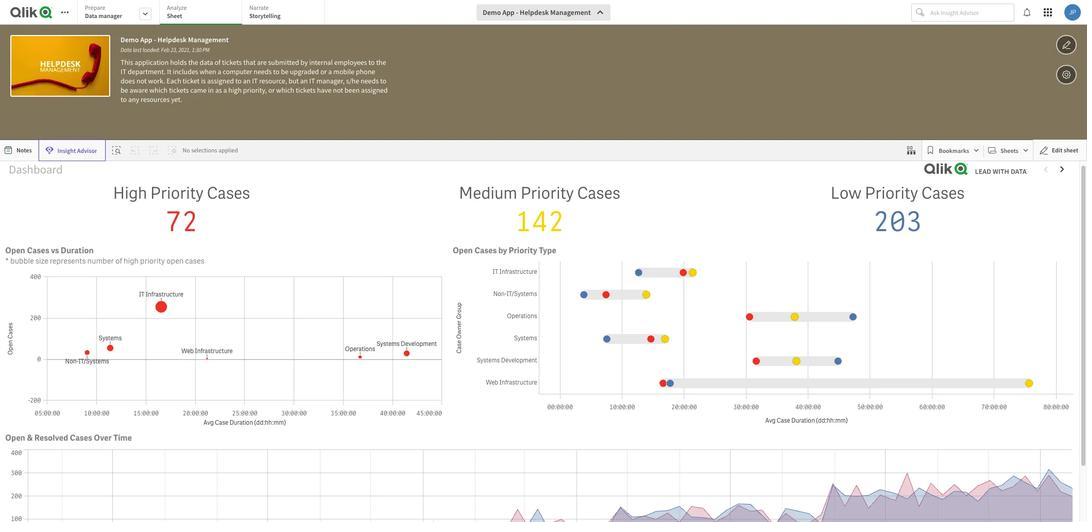 Task type: vqa. For each thing, say whether or not it's contained in the screenshot.
"your" inside the the Only Qlik Sense lets you freely search and explore across all your data...as fast as you can click
no



Task type: locate. For each thing, give the bounding box(es) containing it.
to left any
[[121, 95, 127, 104]]

represents
[[50, 256, 86, 266]]

-
[[516, 8, 518, 17], [154, 35, 156, 44]]

0 horizontal spatial it
[[121, 67, 126, 76]]

tickets
[[222, 58, 242, 67], [169, 86, 189, 95], [296, 86, 316, 95]]

which down 'upgraded' in the top left of the page
[[276, 86, 294, 95]]

edit image
[[1062, 39, 1071, 51]]

1 horizontal spatial which
[[276, 86, 294, 95]]

1 an from the left
[[243, 76, 251, 86]]

edit sheet button
[[1033, 140, 1087, 161]]

an right but
[[300, 76, 308, 86]]

needs
[[254, 67, 272, 76], [361, 76, 379, 86]]

1 vertical spatial or
[[268, 86, 275, 95]]

data down prepare
[[85, 12, 97, 20]]

0 vertical spatial app
[[502, 8, 515, 17]]

no
[[183, 146, 190, 154]]

cases
[[207, 183, 250, 204], [577, 183, 620, 204], [922, 183, 965, 204], [27, 245, 49, 256], [474, 245, 497, 256], [70, 433, 92, 444]]

1 vertical spatial app
[[140, 35, 152, 44]]

it
[[167, 67, 171, 76]]

priority
[[140, 256, 165, 266]]

1 vertical spatial data
[[121, 46, 132, 54]]

0 vertical spatial -
[[516, 8, 518, 17]]

0 vertical spatial data
[[85, 12, 97, 20]]

0 vertical spatial high
[[228, 86, 242, 95]]

that
[[243, 58, 256, 67]]

internal
[[309, 58, 333, 67]]

1 horizontal spatial it
[[252, 76, 258, 86]]

be
[[281, 67, 288, 76], [121, 86, 128, 95]]

0 horizontal spatial be
[[121, 86, 128, 95]]

1 vertical spatial be
[[121, 86, 128, 95]]

0 vertical spatial or
[[320, 67, 327, 76]]

of
[[215, 58, 221, 67], [115, 256, 122, 266]]

- inside demo app - helpdesk management data last loaded: feb 23, 2021, 1:30 pm this application holds the data of tickets that are submitted by internal employees to the it department. it includes when a computer needs to be upgraded or a mobile phone does not work. each ticket is assigned to an it resource, but an it manager, s/he needs to be aware which tickets came in as a high priority, or which tickets have not been assigned to any resources yet.
[[154, 35, 156, 44]]

open & resolved cases over time
[[5, 433, 132, 444]]

0 horizontal spatial high
[[124, 256, 139, 266]]

size
[[35, 256, 48, 266]]

not right does
[[137, 76, 147, 86]]

tickets left 'that'
[[222, 58, 242, 67]]

1 horizontal spatial demo
[[483, 8, 501, 17]]

selections tool image
[[907, 146, 916, 155]]

0 horizontal spatial an
[[243, 76, 251, 86]]

it left the department. at the top left
[[121, 67, 126, 76]]

resources
[[141, 95, 170, 104]]

1 horizontal spatial high
[[228, 86, 242, 95]]

employees
[[334, 58, 367, 67]]

a left mobile
[[328, 67, 332, 76]]

or right the priority,
[[268, 86, 275, 95]]

open
[[5, 245, 25, 256], [453, 245, 473, 256], [5, 433, 25, 444]]

application
[[0, 0, 1087, 522]]

by left type
[[498, 245, 507, 256]]

application
[[135, 58, 169, 67]]

insight
[[57, 147, 76, 154]]

insight advisor button
[[38, 140, 106, 161]]

tab list
[[77, 0, 328, 26]]

advisor
[[77, 147, 97, 154]]

it left resource,
[[252, 76, 258, 86]]

upgraded
[[290, 67, 319, 76]]

of inside demo app - helpdesk management data last loaded: feb 23, 2021, 1:30 pm this application holds the data of tickets that are submitted by internal employees to the it department. it includes when a computer needs to be upgraded or a mobile phone does not work. each ticket is assigned to an it resource, but an it manager, s/he needs to be aware which tickets came in as a high priority, or which tickets have not been assigned to any resources yet.
[[215, 58, 221, 67]]

when
[[200, 67, 216, 76]]

tickets left came
[[169, 86, 189, 95]]

by
[[300, 58, 308, 67], [498, 245, 507, 256]]

it
[[121, 67, 126, 76], [252, 76, 258, 86], [309, 76, 315, 86]]

0 horizontal spatial management
[[188, 35, 229, 44]]

or
[[320, 67, 327, 76], [268, 86, 275, 95]]

high priority cases 72
[[113, 183, 250, 240]]

open inside open cases vs duration * bubble size represents number of high priority open cases
[[5, 245, 25, 256]]

management inside demo app - helpdesk management data last loaded: feb 23, 2021, 1:30 pm this application holds the data of tickets that are submitted by internal employees to the it department. it includes when a computer needs to be upgraded or a mobile phone does not work. each ticket is assigned to an it resource, but an it manager, s/he needs to be aware which tickets came in as a high priority, or which tickets have not been assigned to any resources yet.
[[188, 35, 229, 44]]

1 horizontal spatial or
[[320, 67, 327, 76]]

or up have
[[320, 67, 327, 76]]

medium
[[459, 183, 517, 204]]

tab list inside application
[[77, 0, 328, 26]]

which
[[149, 86, 167, 95], [276, 86, 294, 95]]

1 vertical spatial -
[[154, 35, 156, 44]]

assigned down phone
[[361, 86, 388, 95]]

an
[[243, 76, 251, 86], [300, 76, 308, 86]]

1 horizontal spatial an
[[300, 76, 308, 86]]

0 horizontal spatial tickets
[[169, 86, 189, 95]]

2 which from the left
[[276, 86, 294, 95]]

in
[[208, 86, 214, 95]]

0 horizontal spatial data
[[85, 12, 97, 20]]

priority inside the high priority cases 72
[[150, 183, 204, 204]]

analyze
[[167, 4, 187, 11]]

helpdesk inside the demo app - helpdesk management button
[[520, 8, 549, 17]]

be left but
[[281, 67, 288, 76]]

tab list containing prepare
[[77, 0, 328, 26]]

needs up the priority,
[[254, 67, 272, 76]]

assigned right is
[[207, 76, 234, 86]]

0 vertical spatial by
[[300, 58, 308, 67]]

0 horizontal spatial needs
[[254, 67, 272, 76]]

not right have
[[333, 86, 343, 95]]

been
[[345, 86, 360, 95]]

app inside button
[[502, 8, 515, 17]]

0 horizontal spatial app
[[140, 35, 152, 44]]

demo for demo app - helpdesk management data last loaded: feb 23, 2021, 1:30 pm this application holds the data of tickets that are submitted by internal employees to the it department. it includes when a computer needs to be upgraded or a mobile phone does not work. each ticket is assigned to an it resource, but an it manager, s/he needs to be aware which tickets came in as a high priority, or which tickets have not been assigned to any resources yet.
[[121, 35, 139, 44]]

assigned
[[207, 76, 234, 86], [361, 86, 388, 95]]

1 horizontal spatial app
[[502, 8, 515, 17]]

1 vertical spatial management
[[188, 35, 229, 44]]

data left last
[[121, 46, 132, 54]]

of right number
[[115, 256, 122, 266]]

1 horizontal spatial -
[[516, 8, 518, 17]]

a right as
[[223, 86, 227, 95]]

toolbar containing demo app - helpdesk management
[[0, 0, 1087, 140]]

1 vertical spatial helpdesk
[[158, 35, 187, 44]]

0 vertical spatial of
[[215, 58, 221, 67]]

0 horizontal spatial assigned
[[207, 76, 234, 86]]

helpdesk inside demo app - helpdesk management data last loaded: feb 23, 2021, 1:30 pm this application holds the data of tickets that are submitted by internal employees to the it department. it includes when a computer needs to be upgraded or a mobile phone does not work. each ticket is assigned to an it resource, but an it manager, s/he needs to be aware which tickets came in as a high priority, or which tickets have not been assigned to any resources yet.
[[158, 35, 187, 44]]

which right aware
[[149, 86, 167, 95]]

helpdesk for demo app - helpdesk management
[[520, 8, 549, 17]]

1 vertical spatial demo
[[121, 35, 139, 44]]

the right phone
[[376, 58, 386, 67]]

app inside demo app - helpdesk management data last loaded: feb 23, 2021, 1:30 pm this application holds the data of tickets that are submitted by internal employees to the it department. it includes when a computer needs to be upgraded or a mobile phone does not work. each ticket is assigned to an it resource, but an it manager, s/he needs to be aware which tickets came in as a high priority, or which tickets have not been assigned to any resources yet.
[[140, 35, 152, 44]]

phone
[[356, 67, 375, 76]]

by left internal
[[300, 58, 308, 67]]

1 horizontal spatial data
[[121, 46, 132, 54]]

cases inside low priority cases 203
[[922, 183, 965, 204]]

management inside button
[[550, 8, 591, 17]]

demo inside the demo app - helpdesk management button
[[483, 8, 501, 17]]

0 horizontal spatial demo
[[121, 35, 139, 44]]

priority,
[[243, 86, 267, 95]]

be left any
[[121, 86, 128, 95]]

of right data
[[215, 58, 221, 67]]

data
[[85, 12, 97, 20], [121, 46, 132, 54]]

app for demo app - helpdesk management
[[502, 8, 515, 17]]

high inside demo app - helpdesk management data last loaded: feb 23, 2021, 1:30 pm this application holds the data of tickets that are submitted by internal employees to the it department. it includes when a computer needs to be upgraded or a mobile phone does not work. each ticket is assigned to an it resource, but an it manager, s/he needs to be aware which tickets came in as a high priority, or which tickets have not been assigned to any resources yet.
[[228, 86, 242, 95]]

priority for 72
[[150, 183, 204, 204]]

no selections applied
[[183, 146, 238, 154]]

next sheet: performance image
[[1058, 165, 1067, 174]]

1 horizontal spatial of
[[215, 58, 221, 67]]

- for demo app - helpdesk management
[[516, 8, 518, 17]]

1 vertical spatial of
[[115, 256, 122, 266]]

sheets button
[[986, 142, 1031, 159]]

a
[[218, 67, 221, 76], [328, 67, 332, 76], [223, 86, 227, 95]]

72
[[165, 204, 198, 240]]

high right as
[[228, 86, 242, 95]]

priority inside low priority cases 203
[[865, 183, 918, 204]]

0 horizontal spatial which
[[149, 86, 167, 95]]

storytelling
[[249, 12, 280, 20]]

insight advisor
[[57, 147, 97, 154]]

toolbar
[[0, 0, 1087, 140]]

0 horizontal spatial -
[[154, 35, 156, 44]]

management
[[550, 8, 591, 17], [188, 35, 229, 44]]

it left have
[[309, 76, 315, 86]]

this
[[121, 58, 133, 67]]

an down 'that'
[[243, 76, 251, 86]]

0 horizontal spatial helpdesk
[[158, 35, 187, 44]]

0 vertical spatial management
[[550, 8, 591, 17]]

priority inside medium priority cases 142
[[521, 183, 574, 204]]

a right when
[[218, 67, 221, 76]]

needs right s/he
[[361, 76, 379, 86]]

1 horizontal spatial assigned
[[361, 86, 388, 95]]

data inside demo app - helpdesk management data last loaded: feb 23, 2021, 1:30 pm this application holds the data of tickets that are submitted by internal employees to the it department. it includes when a computer needs to be upgraded or a mobile phone does not work. each ticket is assigned to an it resource, but an it manager, s/he needs to be aware which tickets came in as a high priority, or which tickets have not been assigned to any resources yet.
[[121, 46, 132, 54]]

james peterson image
[[1064, 4, 1081, 21]]

1 vertical spatial high
[[124, 256, 139, 266]]

to right are
[[273, 67, 279, 76]]

priority
[[150, 183, 204, 204], [521, 183, 574, 204], [865, 183, 918, 204], [509, 245, 537, 256]]

0 horizontal spatial the
[[188, 58, 198, 67]]

computer
[[223, 67, 252, 76]]

- inside button
[[516, 8, 518, 17]]

0 horizontal spatial of
[[115, 256, 122, 266]]

the down 1:30
[[188, 58, 198, 67]]

edit
[[1052, 146, 1063, 154]]

last
[[133, 46, 141, 54]]

high left priority
[[124, 256, 139, 266]]

0 vertical spatial helpdesk
[[520, 8, 549, 17]]

1 horizontal spatial helpdesk
[[520, 8, 549, 17]]

came
[[190, 86, 207, 95]]

0 horizontal spatial by
[[300, 58, 308, 67]]

to right employees
[[368, 58, 375, 67]]

0 vertical spatial demo
[[483, 8, 501, 17]]

helpdesk
[[520, 8, 549, 17], [158, 35, 187, 44]]

time
[[113, 433, 132, 444]]

demo inside demo app - helpdesk management data last loaded: feb 23, 2021, 1:30 pm this application holds the data of tickets that are submitted by internal employees to the it department. it includes when a computer needs to be upgraded or a mobile phone does not work. each ticket is assigned to an it resource, but an it manager, s/he needs to be aware which tickets came in as a high priority, or which tickets have not been assigned to any resources yet.
[[121, 35, 139, 44]]

*
[[5, 256, 9, 266]]

1 horizontal spatial be
[[281, 67, 288, 76]]

mobile
[[333, 67, 354, 76]]

1 horizontal spatial the
[[376, 58, 386, 67]]

to right phone
[[380, 76, 386, 86]]

2 horizontal spatial a
[[328, 67, 332, 76]]

1 horizontal spatial by
[[498, 245, 507, 256]]

open for open cases by priority type
[[453, 245, 473, 256]]

work.
[[148, 76, 165, 86]]

tickets down 'upgraded' in the top left of the page
[[296, 86, 316, 95]]

0 horizontal spatial not
[[137, 76, 147, 86]]

not
[[137, 76, 147, 86], [333, 86, 343, 95]]

1 horizontal spatial management
[[550, 8, 591, 17]]



Task type: describe. For each thing, give the bounding box(es) containing it.
cases inside open cases vs duration * bubble size represents number of high priority open cases
[[27, 245, 49, 256]]

0 vertical spatial be
[[281, 67, 288, 76]]

any
[[128, 95, 139, 104]]

each
[[167, 76, 181, 86]]

are
[[257, 58, 267, 67]]

bubble
[[10, 256, 34, 266]]

narrate storytelling
[[249, 4, 280, 20]]

23,
[[171, 46, 177, 54]]

as
[[215, 86, 222, 95]]

management for demo app - helpdesk management data last loaded: feb 23, 2021, 1:30 pm this application holds the data of tickets that are submitted by internal employees to the it department. it includes when a computer needs to be upgraded or a mobile phone does not work. each ticket is assigned to an it resource, but an it manager, s/he needs to be aware which tickets came in as a high priority, or which tickets have not been assigned to any resources yet.
[[188, 35, 229, 44]]

aware
[[130, 86, 148, 95]]

- for demo app - helpdesk management data last loaded: feb 23, 2021, 1:30 pm this application holds the data of tickets that are submitted by internal employees to the it department. it includes when a computer needs to be upgraded or a mobile phone does not work. each ticket is assigned to an it resource, but an it manager, s/he needs to be aware which tickets came in as a high priority, or which tickets have not been assigned to any resources yet.
[[154, 35, 156, 44]]

ticket
[[183, 76, 200, 86]]

duration
[[61, 245, 94, 256]]

2 horizontal spatial tickets
[[296, 86, 316, 95]]

app options image
[[1062, 69, 1071, 81]]

application containing 72
[[0, 0, 1087, 522]]

notes
[[16, 146, 32, 154]]

1:30
[[192, 46, 201, 54]]

prepare data manager
[[85, 4, 122, 20]]

s/he
[[346, 76, 359, 86]]

2 the from the left
[[376, 58, 386, 67]]

vs
[[51, 245, 59, 256]]

does
[[121, 76, 135, 86]]

demo for demo app - helpdesk management
[[483, 8, 501, 17]]

by inside demo app - helpdesk management data last loaded: feb 23, 2021, 1:30 pm this application holds the data of tickets that are submitted by internal employees to the it department. it includes when a computer needs to be upgraded or a mobile phone does not work. each ticket is assigned to an it resource, but an it manager, s/he needs to be aware which tickets came in as a high priority, or which tickets have not been assigned to any resources yet.
[[300, 58, 308, 67]]

1 vertical spatial by
[[498, 245, 507, 256]]

1 the from the left
[[188, 58, 198, 67]]

1 horizontal spatial a
[[223, 86, 227, 95]]

bookmarks button
[[924, 142, 982, 159]]

Ask Insight Advisor text field
[[928, 4, 1014, 21]]

pm
[[202, 46, 210, 54]]

applied
[[218, 146, 238, 154]]

low
[[831, 183, 862, 204]]

open cases vs duration * bubble size represents number of high priority open cases
[[5, 245, 204, 266]]

high
[[113, 183, 147, 204]]

resource,
[[259, 76, 287, 86]]

notes button
[[2, 142, 36, 159]]

type
[[539, 245, 556, 256]]

selections
[[191, 146, 217, 154]]

2021,
[[179, 46, 191, 54]]

over
[[94, 433, 112, 444]]

sheet
[[167, 12, 182, 20]]

open cases by priority type
[[453, 245, 556, 256]]

number
[[87, 256, 114, 266]]

helpdesk for demo app - helpdesk management data last loaded: feb 23, 2021, 1:30 pm this application holds the data of tickets that are submitted by internal employees to the it department. it includes when a computer needs to be upgraded or a mobile phone does not work. each ticket is assigned to an it resource, but an it manager, s/he needs to be aware which tickets came in as a high priority, or which tickets have not been assigned to any resources yet.
[[158, 35, 187, 44]]

1 horizontal spatial not
[[333, 86, 343, 95]]

medium priority cases 142
[[459, 183, 620, 240]]

cases inside medium priority cases 142
[[577, 183, 620, 204]]

management for demo app - helpdesk management
[[550, 8, 591, 17]]

cases
[[185, 256, 204, 266]]

have
[[317, 86, 332, 95]]

analyze sheet
[[167, 4, 187, 20]]

priority for 203
[[865, 183, 918, 204]]

manager,
[[317, 76, 345, 86]]

sheet
[[1064, 146, 1078, 154]]

department.
[[128, 67, 166, 76]]

submitted
[[268, 58, 299, 67]]

is
[[201, 76, 206, 86]]

but
[[288, 76, 299, 86]]

resolved
[[34, 433, 68, 444]]

holds
[[170, 58, 187, 67]]

demo app - helpdesk management data last loaded: feb 23, 2021, 1:30 pm this application holds the data of tickets that are submitted by internal employees to the it department. it includes when a computer needs to be upgraded or a mobile phone does not work. each ticket is assigned to an it resource, but an it manager, s/he needs to be aware which tickets came in as a high priority, or which tickets have not been assigned to any resources yet.
[[121, 35, 389, 104]]

&
[[27, 433, 33, 444]]

narrate
[[249, 4, 269, 11]]

2 an from the left
[[300, 76, 308, 86]]

203
[[873, 204, 922, 240]]

1 horizontal spatial tickets
[[222, 58, 242, 67]]

data
[[200, 58, 213, 67]]

yet.
[[171, 95, 182, 104]]

low priority cases 203
[[831, 183, 965, 240]]

demo app - helpdesk management
[[483, 8, 591, 17]]

sheets
[[1001, 147, 1018, 154]]

bookmarks
[[939, 147, 969, 154]]

cases inside the high priority cases 72
[[207, 183, 250, 204]]

142
[[515, 204, 564, 240]]

app for demo app - helpdesk management data last loaded: feb 23, 2021, 1:30 pm this application holds the data of tickets that are submitted by internal employees to the it department. it includes when a computer needs to be upgraded or a mobile phone does not work. each ticket is assigned to an it resource, but an it manager, s/he needs to be aware which tickets came in as a high priority, or which tickets have not been assigned to any resources yet.
[[140, 35, 152, 44]]

loaded:
[[143, 46, 160, 54]]

includes
[[173, 67, 198, 76]]

manager
[[98, 12, 122, 20]]

feb
[[161, 46, 170, 54]]

data inside prepare data manager
[[85, 12, 97, 20]]

of inside open cases vs duration * bubble size represents number of high priority open cases
[[115, 256, 122, 266]]

priority for 142
[[521, 183, 574, 204]]

high inside open cases vs duration * bubble size represents number of high priority open cases
[[124, 256, 139, 266]]

1 which from the left
[[149, 86, 167, 95]]

smart search image
[[113, 146, 121, 155]]

demo app - helpdesk management button
[[477, 4, 610, 21]]

1 horizontal spatial needs
[[361, 76, 379, 86]]

0 horizontal spatial a
[[218, 67, 221, 76]]

open for open cases vs duration * bubble size represents number of high priority open cases
[[5, 245, 25, 256]]

edit sheet
[[1052, 146, 1078, 154]]

prepare
[[85, 4, 105, 11]]

open
[[166, 256, 184, 266]]

open for open & resolved cases over time
[[5, 433, 25, 444]]

2 horizontal spatial it
[[309, 76, 315, 86]]

to left the priority,
[[235, 76, 242, 86]]

0 horizontal spatial or
[[268, 86, 275, 95]]



